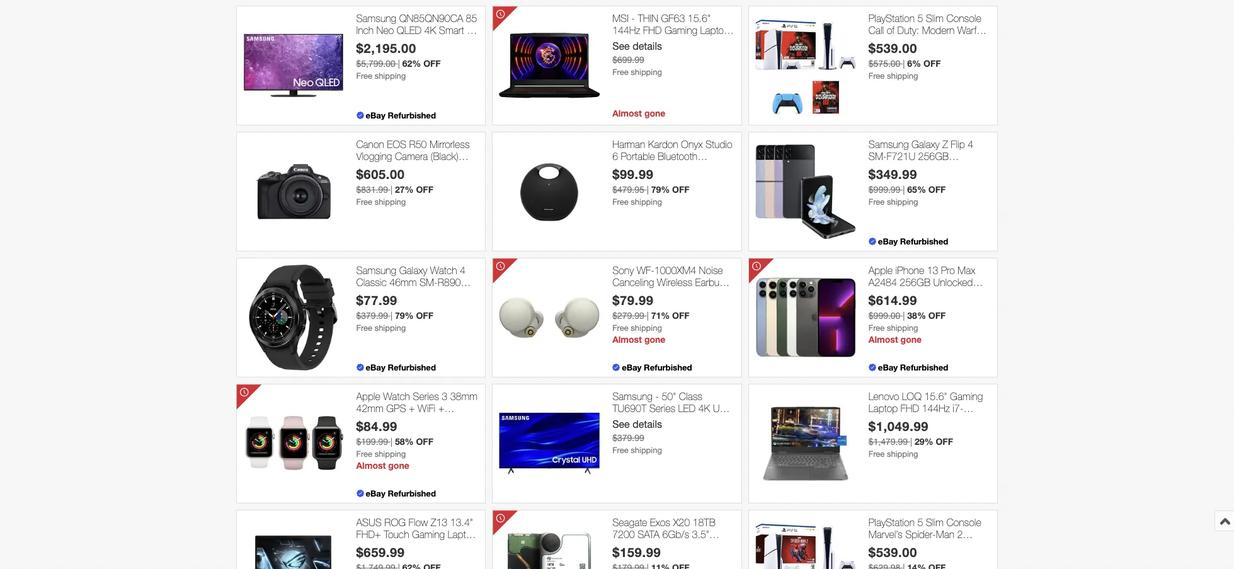 Task type: locate. For each thing, give the bounding box(es) containing it.
shipping inside $79.99 $279.99 | 71% off free shipping almost gone
[[631, 323, 662, 333]]

(black)
[[431, 151, 459, 162]]

0 horizontal spatial tv
[[467, 25, 478, 36]]

79% down 'very'
[[395, 310, 414, 321]]

0 vertical spatial $379.99
[[356, 311, 388, 321]]

almost for $614.99
[[869, 334, 899, 345]]

details up $699.99
[[633, 40, 662, 52]]

i5- right core at the top right of the page
[[653, 37, 664, 48]]

gone inside $84.99 $199.99 | 58% off free shipping almost gone
[[388, 460, 410, 471]]

off inside $2,195.00 $5,799.00 | 62% off free shipping
[[424, 58, 441, 69]]

0 vertical spatial sm-
[[869, 151, 887, 162]]

42mm
[[356, 403, 384, 414]]

off for $539.00
[[924, 58, 941, 69]]

0 vertical spatial ssd
[[869, 427, 889, 438]]

| left 29%
[[911, 437, 913, 447]]

1 vertical spatial tv
[[665, 415, 676, 426]]

free inside $2,195.00 $5,799.00 | 62% off free shipping
[[356, 71, 373, 81]]

off inside $84.99 $199.99 | 58% off free shipping almost gone
[[416, 436, 434, 447]]

almost inside $614.99 $999.00 | 38% off free shipping almost gone
[[869, 334, 899, 345]]

0 vertical spatial gps
[[356, 289, 376, 300]]

a2484
[[869, 277, 898, 288]]

galaxy inside samsung galaxy watch 4 classic 46mm sm-r890 gps only - very good
[[399, 265, 428, 276]]

shipping down 58%
[[375, 450, 406, 459]]

qn85qn90cafxza
[[387, 37, 473, 48]]

off inside "$349.99 $999.99 | 65% off free shipping"
[[929, 184, 946, 195]]

shipping for $84.99
[[375, 450, 406, 459]]

galaxy left 'z'
[[912, 139, 940, 150]]

$1,479.99
[[869, 437, 908, 447]]

shipping inside $605.00 $831.99 | 27% off free shipping
[[375, 197, 406, 207]]

see up $699.99
[[613, 40, 630, 52]]

1 horizontal spatial gps
[[387, 403, 406, 414]]

samsung for $77.99
[[356, 265, 397, 276]]

thin
[[638, 12, 659, 24]]

4 right flip
[[968, 139, 974, 150]]

1 horizontal spatial series
[[650, 403, 676, 414]]

1 vertical spatial 5
[[918, 517, 924, 528]]

0 horizontal spatial gaming
[[412, 529, 445, 540]]

shipping inside $614.99 $999.00 | 38% off free shipping almost gone
[[887, 323, 919, 333]]

0 vertical spatial tv
[[467, 25, 478, 36]]

62%
[[403, 58, 421, 69]]

see details $699.99 free shipping
[[613, 40, 662, 77]]

1 vertical spatial silver
[[444, 415, 467, 426]]

79% down 'black'
[[652, 184, 670, 195]]

shipping down $479.95
[[631, 197, 662, 207]]

1 horizontal spatial 144hz
[[923, 403, 950, 414]]

free for $539.00
[[869, 71, 885, 81]]

i5- down fhd+
[[356, 541, 367, 552]]

- inside msi - thin gf63 15.6" 144hz fhd gaming laptop- intel core i5-12450h with 8gb m...
[[632, 12, 635, 24]]

0 vertical spatial $539.00
[[869, 40, 918, 56]]

256gb
[[919, 151, 949, 162], [900, 277, 931, 288]]

1 horizontal spatial 79%
[[652, 184, 670, 195]]

samsung qn85qn90ca 85 inch neo qled 4k smart tv (2023) qn85qn90cafxza link
[[356, 12, 479, 48]]

mirrorless
[[430, 139, 470, 150]]

0 vertical spatial see
[[613, 40, 630, 52]]

1 vertical spatial sm-
[[420, 277, 438, 288]]

free down $999.99
[[869, 197, 885, 207]]

| for $605.00
[[391, 185, 393, 195]]

free inside $79.99 $279.99 | 71% off free shipping almost gone
[[613, 323, 629, 333]]

2 horizontal spatial good
[[869, 289, 893, 300]]

2 5 from the top
[[918, 517, 924, 528]]

1 vertical spatial bundle
[[869, 541, 898, 552]]

samsung inside samsung qn85qn90ca 85 inch neo qled 4k smart tv (2023) qn85qn90cafxza
[[356, 12, 397, 24]]

free down $5,799.00
[[356, 71, 373, 81]]

| inside $79.99 $279.99 | 71% off free shipping almost gone
[[647, 311, 649, 321]]

sm- inside samsung galaxy watch 4 classic 46mm sm-r890 gps only - very good
[[420, 277, 438, 288]]

| left "6%"
[[903, 59, 905, 69]]

1 horizontal spatial sm-
[[869, 151, 887, 162]]

tizen
[[641, 415, 662, 426]]

1 vertical spatial details
[[633, 419, 662, 430]]

off for $2,195.00
[[424, 58, 441, 69]]

2 vertical spatial playstation
[[869, 517, 915, 528]]

0 vertical spatial details
[[633, 40, 662, 52]]

0 vertical spatial gaming
[[665, 25, 698, 36]]

$2,195.00 $5,799.00 | 62% off free shipping
[[356, 40, 441, 81]]

- right msi
[[632, 12, 635, 24]]

1 horizontal spatial 4
[[968, 139, 974, 150]]

shipping inside see details $699.99 free shipping
[[631, 68, 662, 77]]

almost inside $84.99 $199.99 | 58% off free shipping almost gone
[[356, 460, 386, 471]]

2 see details link from the top
[[613, 419, 662, 430]]

16gb down touch
[[405, 541, 430, 552]]

details inside see details $699.99 free shipping
[[633, 40, 662, 52]]

shipping down "6%"
[[887, 71, 919, 81]]

1 vertical spatial watch
[[383, 391, 410, 402]]

4 inside samsung galaxy watch 4 classic 46mm sm-r890 gps only - very good
[[460, 265, 466, 276]]

free
[[613, 68, 629, 77], [356, 71, 373, 81], [869, 71, 885, 81], [356, 197, 373, 207], [613, 197, 629, 207], [869, 197, 885, 207], [356, 323, 373, 333], [613, 323, 629, 333], [869, 323, 885, 333], [613, 446, 629, 455], [356, 450, 373, 459], [869, 450, 885, 459]]

shipping down '65%'
[[887, 197, 919, 207]]

gps down classic
[[356, 289, 376, 300]]

asus rog flow z13 13.4" fhd+ touch gaming laptop i5-12500h 16gb 512gb ssd w11h link
[[356, 517, 479, 564]]

details for see details $379.99 free shipping
[[633, 419, 662, 430]]

4 up r890
[[460, 265, 466, 276]]

free down "$1,479.99"
[[869, 450, 885, 459]]

off for $99.99
[[673, 184, 690, 195]]

ram
[[935, 415, 955, 426]]

6%
[[908, 58, 922, 69]]

free inside $99.99 $479.95 | 79% off free shipping
[[613, 197, 629, 207]]

- left 50"
[[656, 391, 659, 402]]

see inside see details $699.99 free shipping
[[613, 40, 630, 52]]

modern
[[923, 25, 955, 36]]

- inside the samsung galaxy z flip 4 sm-f721u 256gb unlocked - excellent
[[923, 163, 927, 174]]

tv inside samsung - 50" class tu690t series led 4k uhd smart tizen tv
[[665, 415, 676, 426]]

noise
[[699, 265, 723, 276]]

ssd down 12500h
[[356, 553, 376, 564]]

sm- up unlocked
[[869, 151, 887, 162]]

console up 2
[[947, 517, 982, 528]]

shipping down "$1,479.99"
[[887, 450, 919, 459]]

5 for duty:
[[918, 12, 924, 24]]

playstation down modern
[[918, 37, 964, 48]]

$84.99 $199.99 | 58% off free shipping almost gone
[[356, 419, 434, 471]]

samsung inside the samsung galaxy z flip 4 sm-f721u 256gb unlocked - excellent
[[869, 139, 909, 150]]

see details $379.99 free shipping
[[613, 419, 662, 455]]

wf-
[[637, 265, 655, 276]]

slim inside playstation 5 slim console marvel's spider-man 2 bundle + extra ps5 controller
[[926, 517, 944, 528]]

0 horizontal spatial smart
[[439, 25, 464, 36]]

+ down 3
[[439, 403, 445, 414]]

79%
[[652, 184, 670, 195], [395, 310, 414, 321]]

shipping inside $99.99 $479.95 | 79% off free shipping
[[631, 197, 662, 207]]

almost inside $79.99 $279.99 | 71% off free shipping almost gone
[[613, 334, 642, 345]]

laptop down lenovo
[[869, 403, 898, 414]]

$379.99 down "tizen"
[[613, 433, 645, 443]]

i7-
[[953, 403, 964, 414]]

free down "$279.99"
[[613, 323, 629, 333]]

$539.00 inside $539.00 $575.00 | 6% off free shipping
[[869, 40, 918, 56]]

1 vertical spatial smart
[[613, 415, 638, 426]]

0 vertical spatial fhd
[[643, 25, 662, 36]]

1 see from the top
[[613, 40, 630, 52]]

- inside the seagate exos x20 18tb 7200 sata 6gb/s 3.5" enterprise hard drive - st18000nm003d
[[704, 541, 707, 552]]

2 see from the top
[[613, 419, 630, 430]]

79% inside '$77.99 $379.99 | 79% off free shipping'
[[395, 310, 414, 321]]

$539.00 for $539.00
[[869, 545, 918, 560]]

slim
[[926, 12, 944, 24], [926, 517, 944, 528]]

harman kardon onyx studio 6 portable bluetooth speaker - black
[[613, 139, 733, 174]]

bluetooth inside apple watch series 3 38mm 42mm gps + wifi + bluetooth gold gray silver - good
[[356, 415, 396, 426]]

$1,049.99
[[869, 419, 929, 434]]

- down 38mm at the bottom left
[[469, 415, 473, 426]]

good down 42mm on the bottom of the page
[[356, 427, 380, 438]]

camera
[[395, 151, 428, 162]]

off inside $539.00 $575.00 | 6% off free shipping
[[924, 58, 941, 69]]

gaming down flow at the left bottom
[[412, 529, 445, 540]]

$379.99 down the $77.99
[[356, 311, 388, 321]]

1 horizontal spatial laptop
[[869, 403, 898, 414]]

| left 62%
[[398, 59, 400, 69]]

slim up man
[[926, 517, 944, 528]]

series inside apple watch series 3 38mm 42mm gps + wifi + bluetooth gold gray silver - good
[[413, 391, 439, 402]]

| inside $1,049.99 $1,479.99 | 29% off free shipping
[[911, 437, 913, 447]]

galaxy for $349.99
[[912, 139, 940, 150]]

0 vertical spatial apple
[[869, 265, 893, 276]]

1 horizontal spatial ssd
[[869, 427, 889, 438]]

| left 58%
[[391, 437, 393, 447]]

256gb down 'z'
[[919, 151, 949, 162]]

off right 71%
[[673, 310, 690, 321]]

see inside see details $379.99 free shipping
[[613, 419, 630, 430]]

0 vertical spatial i5-
[[653, 37, 664, 48]]

samsung galaxy z flip 4 sm-f721u 256gb unlocked - excellent
[[869, 139, 974, 174]]

shipping down 38%
[[887, 323, 919, 333]]

ssd down 13700h
[[869, 427, 889, 438]]

gone inside $79.99 $279.99 | 71% off free shipping almost gone
[[645, 334, 666, 345]]

0 vertical spatial playstation
[[869, 12, 915, 24]]

5
[[918, 12, 924, 24], [918, 517, 924, 528]]

0 horizontal spatial 79%
[[395, 310, 414, 321]]

vlogging
[[356, 151, 392, 162]]

harman kardon onyx studio 6 portable bluetooth speaker - black link
[[613, 139, 735, 174]]

watch up r890
[[430, 265, 457, 276]]

$1,049.99 $1,479.99 | 29% off free shipping
[[869, 419, 954, 459]]

256gb inside the samsung galaxy z flip 4 sm-f721u 256gb unlocked - excellent
[[919, 151, 949, 162]]

1 vertical spatial 79%
[[395, 310, 414, 321]]

console for modern
[[947, 12, 982, 24]]

1 horizontal spatial apple
[[869, 265, 893, 276]]

1 slim from the top
[[926, 12, 944, 24]]

1 horizontal spatial 16gb
[[907, 415, 932, 426]]

samsung for $2,195.00
[[356, 12, 397, 24]]

slim inside playstation 5 slim console call of duty: modern warfare iii bundle + playstation
[[926, 12, 944, 24]]

off inside '$77.99 $379.99 | 79% off free shipping'
[[416, 310, 434, 321]]

ebay
[[366, 110, 386, 120], [879, 236, 898, 246], [366, 362, 386, 372], [622, 362, 642, 372], [879, 362, 898, 372], [366, 488, 386, 498]]

1 vertical spatial apple
[[356, 391, 381, 402]]

1 horizontal spatial galaxy
[[912, 139, 940, 150]]

0 horizontal spatial bluetooth
[[356, 415, 396, 426]]

| inside $614.99 $999.00 | 38% off free shipping almost gone
[[903, 311, 905, 321]]

$84.99
[[356, 419, 398, 434]]

144hz inside msi - thin gf63 15.6" 144hz fhd gaming laptop- intel core i5-12450h with 8gb m...
[[613, 25, 641, 36]]

| for $1,049.99
[[911, 437, 913, 447]]

0 vertical spatial 4k
[[425, 25, 436, 36]]

see
[[613, 40, 630, 52], [613, 419, 630, 430]]

bundle inside playstation 5 slim console marvel's spider-man 2 bundle + extra ps5 controller
[[869, 541, 898, 552]]

shipping for $79.99
[[631, 323, 662, 333]]

0 vertical spatial 4
[[968, 139, 974, 150]]

almost gone
[[613, 108, 666, 118]]

shipping down $5,799.00
[[375, 71, 406, 81]]

ebay up asus
[[366, 488, 386, 498]]

gaming for asus rog flow z13 13.4" fhd+ touch gaming laptop i5-12500h 16gb 512gb ssd w11h
[[412, 529, 445, 540]]

144hz up intel
[[613, 25, 641, 36]]

6gb/s
[[663, 529, 690, 540]]

1 horizontal spatial 4k
[[699, 403, 711, 414]]

2 horizontal spatial gaming
[[951, 391, 983, 402]]

1 vertical spatial bluetooth
[[356, 415, 396, 426]]

15.6"
[[688, 12, 711, 24], [925, 391, 948, 402]]

gone for $79.99
[[645, 334, 666, 345]]

gone for $84.99
[[388, 460, 410, 471]]

gone down 71%
[[645, 334, 666, 345]]

free down tu690t
[[613, 446, 629, 455]]

0 horizontal spatial 4k
[[425, 25, 436, 36]]

sm-
[[869, 151, 887, 162], [420, 277, 438, 288]]

| inside $539.00 $575.00 | 6% off free shipping
[[903, 59, 905, 69]]

1 vertical spatial 144hz
[[923, 403, 950, 414]]

hard
[[657, 541, 677, 552]]

samsung galaxy watch 4 classic 46mm sm-r890 gps only - very good
[[356, 265, 466, 300]]

shipping inside $1,049.99 $1,479.99 | 29% off free shipping
[[887, 450, 919, 459]]

79% inside $99.99 $479.95 | 79% off free shipping
[[652, 184, 670, 195]]

1 details from the top
[[633, 40, 662, 52]]

0 vertical spatial laptop
[[869, 403, 898, 414]]

inch
[[356, 25, 374, 36]]

1 vertical spatial 256gb
[[900, 277, 931, 288]]

| for $614.99
[[903, 311, 905, 321]]

1 vertical spatial galaxy
[[399, 265, 428, 276]]

free inside $605.00 $831.99 | 27% off free shipping
[[356, 197, 373, 207]]

0 vertical spatial silver
[[676, 289, 698, 300]]

bluetooth up 'black'
[[658, 151, 698, 162]]

good down r890
[[428, 289, 452, 300]]

1 horizontal spatial watch
[[430, 265, 457, 276]]

| for $84.99
[[391, 437, 393, 447]]

off for $605.00
[[416, 184, 434, 195]]

enterprise
[[613, 541, 654, 552]]

free for $2,195.00
[[356, 71, 373, 81]]

0 horizontal spatial ssd
[[356, 553, 376, 564]]

1 horizontal spatial 8gb
[[937, 427, 956, 438]]

series down 50"
[[650, 403, 676, 414]]

see details link for core
[[613, 40, 662, 52]]

gone inside $614.99 $999.00 | 38% off free shipping almost gone
[[901, 334, 922, 345]]

1 vertical spatial gps
[[387, 403, 406, 414]]

0 horizontal spatial watch
[[383, 391, 410, 402]]

5 inside playstation 5 slim console call of duty: modern warfare iii bundle + playstation
[[918, 12, 924, 24]]

0 vertical spatial 79%
[[652, 184, 670, 195]]

i5-
[[653, 37, 664, 48], [356, 541, 367, 552]]

0 vertical spatial 144hz
[[613, 25, 641, 36]]

- up '65%'
[[923, 163, 927, 174]]

free inside $1,049.99 $1,479.99 | 29% off free shipping
[[869, 450, 885, 459]]

4k down qn85qn90ca
[[425, 25, 436, 36]]

1 vertical spatial series
[[650, 403, 676, 414]]

1 vertical spatial see
[[613, 419, 630, 430]]

1 horizontal spatial gaming
[[665, 25, 698, 36]]

0 vertical spatial galaxy
[[912, 139, 940, 150]]

256gb up the condition
[[900, 277, 931, 288]]

5 inside playstation 5 slim console marvel's spider-man 2 bundle + extra ps5 controller
[[918, 517, 924, 528]]

1 vertical spatial laptop
[[448, 529, 477, 540]]

tu690t
[[613, 403, 647, 414]]

shipping for $614.99
[[887, 323, 919, 333]]

shipping down 27%
[[375, 197, 406, 207]]

| inside $605.00 $831.99 | 27% off free shipping
[[391, 185, 393, 195]]

free down $699.99
[[613, 68, 629, 77]]

laptop down 13.4"
[[448, 529, 477, 540]]

| left 27%
[[391, 185, 393, 195]]

apple inside apple iphone 13 pro max a2484 256gb unlocked good condition
[[869, 265, 893, 276]]

free for $99.99
[[613, 197, 629, 207]]

1 vertical spatial 15.6"
[[925, 391, 948, 402]]

details for see details $699.99 free shipping
[[633, 40, 662, 52]]

1 console from the top
[[947, 12, 982, 24]]

ebay refurbished up 50"
[[622, 362, 692, 372]]

- inside harman kardon onyx studio 6 portable bluetooth speaker - black
[[650, 163, 654, 174]]

$539.00 for $539.00 $575.00 | 6% off free shipping
[[869, 40, 918, 56]]

playstation up marvel's
[[869, 517, 915, 528]]

1 vertical spatial see details link
[[613, 419, 662, 430]]

off right 62%
[[424, 58, 441, 69]]

2 console from the top
[[947, 517, 982, 528]]

1 vertical spatial 16gb
[[405, 541, 430, 552]]

$575.00
[[869, 59, 901, 69]]

qled
[[397, 25, 422, 36]]

good inside apple watch series 3 38mm 42mm gps + wifi + bluetooth gold gray silver - good
[[356, 427, 380, 438]]

0 vertical spatial 5
[[918, 12, 924, 24]]

shipping inside '$77.99 $379.99 | 79% off free shipping'
[[375, 323, 406, 333]]

refurbished up 13
[[901, 236, 949, 246]]

1 horizontal spatial tv
[[665, 415, 676, 426]]

0 horizontal spatial 15.6"
[[688, 12, 711, 24]]

bluetooth down 42mm on the bottom of the page
[[356, 415, 396, 426]]

+ inside playstation 5 slim console marvel's spider-man 2 bundle + extra ps5 controller
[[901, 541, 907, 552]]

i5- inside the asus rog flow z13 13.4" fhd+ touch gaming laptop i5-12500h 16gb 512gb ssd w11h
[[356, 541, 367, 552]]

fhd+
[[356, 529, 381, 540]]

samsung inside samsung galaxy watch 4 classic 46mm sm-r890 gps only - very good
[[356, 265, 397, 276]]

laptop inside the asus rog flow z13 13.4" fhd+ touch gaming laptop i5-12500h 16gb 512gb ssd w11h
[[448, 529, 477, 540]]

off down 'very'
[[416, 310, 434, 321]]

gray
[[422, 415, 442, 426]]

0 horizontal spatial fhd
[[643, 25, 662, 36]]

2 $539.00 from the top
[[869, 545, 918, 560]]

gone up kardon
[[645, 108, 666, 118]]

w11h
[[379, 553, 406, 564]]

4k inside samsung - 50" class tu690t series led 4k uhd smart tizen tv
[[699, 403, 711, 414]]

bundle down the of
[[877, 37, 906, 48]]

bluetooth inside harman kardon onyx studio 6 portable bluetooth speaker - black
[[658, 151, 698, 162]]

bundle down marvel's
[[869, 541, 898, 552]]

slim up modern
[[926, 12, 944, 24]]

ssd inside lenovo loq 15.6" gaming laptop fhd 144hz i7- 13700h 16gb ram 1tb ssd rtx 4060 8gb
[[869, 427, 889, 438]]

1 vertical spatial $539.00
[[869, 545, 918, 560]]

see details link down tu690t
[[613, 419, 662, 430]]

playstation up the of
[[869, 12, 915, 24]]

0 horizontal spatial 144hz
[[613, 25, 641, 36]]

- inside samsung - 50" class tu690t series led 4k uhd smart tizen tv
[[656, 391, 659, 402]]

r50
[[409, 139, 427, 150]]

$831.99
[[356, 185, 388, 195]]

0 horizontal spatial gps
[[356, 289, 376, 300]]

1 vertical spatial gaming
[[951, 391, 983, 402]]

0 horizontal spatial 4
[[460, 265, 466, 276]]

samsung galaxy z flip 4 sm-f721u 256gb unlocked - excellent link
[[869, 139, 992, 174]]

15.6" right loq
[[925, 391, 948, 402]]

off for $84.99
[[416, 436, 434, 447]]

18tb
[[693, 517, 716, 528]]

1 horizontal spatial fhd
[[901, 403, 920, 414]]

see details link
[[613, 40, 662, 52], [613, 419, 662, 430]]

$614.99 $999.00 | 38% off free shipping almost gone
[[869, 293, 946, 345]]

free for $84.99
[[356, 450, 373, 459]]

0 vertical spatial bundle
[[877, 37, 906, 48]]

smart inside samsung qn85qn90ca 85 inch neo qled 4k smart tv (2023) qn85qn90cafxza
[[439, 25, 464, 36]]

samsung
[[356, 12, 397, 24], [869, 139, 909, 150], [356, 265, 397, 276], [613, 391, 653, 402]]

gone down 58%
[[388, 460, 410, 471]]

free inside $84.99 $199.99 | 58% off free shipping almost gone
[[356, 450, 373, 459]]

2 slim from the top
[[926, 517, 944, 528]]

samsung inside samsung - 50" class tu690t series led 4k uhd smart tizen tv
[[613, 391, 653, 402]]

1 horizontal spatial 15.6"
[[925, 391, 948, 402]]

off for $77.99
[[416, 310, 434, 321]]

shipping down 71%
[[631, 323, 662, 333]]

0 horizontal spatial laptop
[[448, 529, 477, 540]]

0 horizontal spatial good
[[356, 427, 380, 438]]

fhd down thin
[[643, 25, 662, 36]]

free down $831.99
[[356, 197, 373, 207]]

off for $614.99
[[929, 310, 946, 321]]

spider-
[[906, 529, 936, 540]]

13.4"
[[450, 517, 473, 528]]

13
[[928, 265, 939, 276]]

off right "6%"
[[924, 58, 941, 69]]

58%
[[395, 436, 414, 447]]

| for $539.00
[[903, 59, 905, 69]]

79% for $77.99
[[395, 310, 414, 321]]

free down '$999.00'
[[869, 323, 885, 333]]

| left '65%'
[[903, 185, 905, 195]]

1 vertical spatial fhd
[[901, 403, 920, 414]]

0 horizontal spatial i5-
[[356, 541, 367, 552]]

2 vertical spatial gaming
[[412, 529, 445, 540]]

seagate
[[613, 517, 648, 528]]

0 vertical spatial see details link
[[613, 40, 662, 52]]

8gb inside lenovo loq 15.6" gaming laptop fhd 144hz i7- 13700h 16gb ram 1tb ssd rtx 4060 8gb
[[937, 427, 956, 438]]

series
[[413, 391, 439, 402], [650, 403, 676, 414]]

13700h
[[869, 415, 904, 426]]

| right $479.95
[[647, 185, 649, 195]]

touch
[[384, 529, 409, 540]]

good inside samsung galaxy watch 4 classic 46mm sm-r890 gps only - very good
[[428, 289, 452, 300]]

rtx
[[891, 427, 909, 438]]

fhd inside lenovo loq 15.6" gaming laptop fhd 144hz i7- 13700h 16gb ram 1tb ssd rtx 4060 8gb
[[901, 403, 920, 414]]

gone for $614.99
[[901, 334, 922, 345]]

silver right gray
[[444, 415, 467, 426]]

| inside '$77.99 $379.99 | 79% off free shipping'
[[391, 311, 393, 321]]

off inside $614.99 $999.00 | 38% off free shipping almost gone
[[929, 310, 946, 321]]

free down the $77.99
[[356, 323, 373, 333]]

free inside see details $699.99 free shipping
[[613, 68, 629, 77]]

console inside playstation 5 slim console call of duty: modern warfare iii bundle + playstation
[[947, 12, 982, 24]]

1 5 from the top
[[918, 12, 924, 24]]

kardon
[[648, 139, 679, 150]]

+ up gold
[[409, 403, 415, 414]]

| inside $84.99 $199.99 | 58% off free shipping almost gone
[[391, 437, 393, 447]]

- down wireless
[[670, 289, 673, 300]]

$77.99
[[356, 293, 398, 308]]

0 vertical spatial series
[[413, 391, 439, 402]]

| inside "$349.99 $999.99 | 65% off free shipping"
[[903, 185, 905, 195]]

1 horizontal spatial $379.99
[[613, 433, 645, 443]]

see for see details $699.99 free shipping
[[613, 40, 630, 52]]

ebay up tu690t
[[622, 362, 642, 372]]

off for $79.99
[[673, 310, 690, 321]]

0 horizontal spatial silver
[[444, 415, 467, 426]]

off right 27%
[[416, 184, 434, 195]]

shipping inside "$349.99 $999.99 | 65% off free shipping"
[[887, 197, 919, 207]]

0 vertical spatial 256gb
[[919, 151, 949, 162]]

2 details from the top
[[633, 419, 662, 430]]

1 vertical spatial 4k
[[699, 403, 711, 414]]

1 $539.00 from the top
[[869, 40, 918, 56]]

shipping inside $539.00 $575.00 | 6% off free shipping
[[887, 71, 919, 81]]

watch inside samsung galaxy watch 4 classic 46mm sm-r890 gps only - very good
[[430, 265, 457, 276]]

watch
[[430, 265, 457, 276], [383, 391, 410, 402]]

71%
[[652, 310, 670, 321]]

seagate exos x20 18tb 7200 sata 6gb/s 3.5" enterprise hard drive - st18000nm003d link
[[613, 517, 735, 564]]

shipping down "tizen"
[[631, 446, 662, 455]]

see details link for tizen
[[613, 419, 662, 430]]

0 horizontal spatial galaxy
[[399, 265, 428, 276]]

0 horizontal spatial series
[[413, 391, 439, 402]]

0 vertical spatial bluetooth
[[658, 151, 698, 162]]

1 horizontal spatial good
[[428, 289, 452, 300]]

bundle
[[877, 37, 906, 48], [869, 541, 898, 552]]

0 vertical spatial 16gb
[[907, 415, 932, 426]]

galaxy up 46mm
[[399, 265, 428, 276]]

see details link up $699.99
[[613, 40, 662, 52]]

samsung up neo
[[356, 12, 397, 24]]

lenovo
[[869, 391, 900, 402]]

silver inside sony wf-1000xm4 noise canceling wireless earbud headphones - silver
[[676, 289, 698, 300]]

0 vertical spatial 15.6"
[[688, 12, 711, 24]]

ebay refurbished up wifi on the left bottom of page
[[366, 362, 436, 372]]

gone
[[645, 108, 666, 118], [645, 334, 666, 345], [901, 334, 922, 345], [388, 460, 410, 471]]

off right 38%
[[929, 310, 946, 321]]

1 vertical spatial $379.99
[[613, 433, 645, 443]]

1 horizontal spatial bluetooth
[[658, 151, 698, 162]]

sony
[[613, 265, 634, 276]]

$99.99
[[613, 167, 654, 182]]

+ down duty:
[[909, 37, 915, 48]]

free inside $539.00 $575.00 | 6% off free shipping
[[869, 71, 885, 81]]

1 vertical spatial i5-
[[356, 541, 367, 552]]

1 see details link from the top
[[613, 40, 662, 52]]

1 vertical spatial ssd
[[356, 553, 376, 564]]

free inside "$349.99 $999.99 | 65% off free shipping"
[[869, 197, 885, 207]]

8gb down intel
[[613, 49, 632, 60]]

shipping inside $2,195.00 $5,799.00 | 62% off free shipping
[[375, 71, 406, 81]]

+
[[909, 37, 915, 48], [409, 403, 415, 414], [439, 403, 445, 414], [901, 541, 907, 552]]

classic
[[356, 277, 387, 288]]

16gb up 4060
[[907, 415, 932, 426]]

smart down qn85qn90ca
[[439, 25, 464, 36]]



Task type: describe. For each thing, give the bounding box(es) containing it.
1 vertical spatial playstation
[[918, 37, 964, 48]]

15.6" inside lenovo loq 15.6" gaming laptop fhd 144hz i7- 13700h 16gb ram 1tb ssd rtx 4060 8gb
[[925, 391, 948, 402]]

$999.00
[[869, 311, 901, 321]]

shipping for $539.00
[[887, 71, 919, 81]]

shipping for $605.00
[[375, 197, 406, 207]]

stm
[[366, 175, 385, 186]]

asus
[[356, 517, 382, 528]]

almost for $84.99
[[356, 460, 386, 471]]

controller
[[869, 553, 909, 564]]

almost for $79.99
[[613, 334, 642, 345]]

85
[[466, 12, 477, 24]]

slim for man
[[926, 517, 944, 528]]

refurbished up flow at the left bottom
[[388, 488, 436, 498]]

8gb inside msi - thin gf63 15.6" 144hz fhd gaming laptop- intel core i5-12450h with 8gb m...
[[613, 49, 632, 60]]

core
[[632, 37, 650, 48]]

eos
[[387, 139, 407, 150]]

$479.95
[[613, 185, 645, 195]]

$349.99
[[869, 167, 918, 182]]

1tb
[[958, 415, 975, 426]]

free for $614.99
[[869, 323, 885, 333]]

gaming for msi - thin gf63 15.6" 144hz fhd gaming laptop- intel core i5-12450h with 8gb m...
[[665, 25, 698, 36]]

flip
[[951, 139, 965, 150]]

seagate exos x20 18tb 7200 sata 6gb/s 3.5" enterprise hard drive - st18000nm003d
[[613, 517, 716, 564]]

$379.99 inside see details $379.99 free shipping
[[613, 433, 645, 443]]

$379.99 inside '$77.99 $379.99 | 79% off free shipping'
[[356, 311, 388, 321]]

ebay up the canon on the top left
[[366, 110, 386, 120]]

msi - thin gf63 15.6" 144hz fhd gaming laptop- intel core i5-12450h with 8gb m... link
[[613, 12, 735, 60]]

laptop-
[[701, 25, 733, 36]]

class
[[679, 391, 703, 402]]

i5- inside msi - thin gf63 15.6" 144hz fhd gaming laptop- intel core i5-12450h with 8gb m...
[[653, 37, 664, 48]]

fhd inside msi - thin gf63 15.6" 144hz fhd gaming laptop- intel core i5-12450h with 8gb m...
[[643, 25, 662, 36]]

gps inside apple watch series 3 38mm 42mm gps + wifi + bluetooth gold gray silver - good
[[387, 403, 406, 414]]

smart inside samsung - 50" class tu690t series led 4k uhd smart tizen tv
[[613, 415, 638, 426]]

unlocked
[[869, 163, 921, 174]]

lenovo loq 15.6" gaming laptop fhd 144hz i7- 13700h 16gb ram 1tb ssd rtx 4060 8gb link
[[869, 391, 992, 438]]

duty:
[[898, 25, 920, 36]]

| for $79.99
[[647, 311, 649, 321]]

4 inside the samsung galaxy z flip 4 sm-f721u 256gb unlocked - excellent
[[968, 139, 974, 150]]

uhd
[[713, 403, 734, 414]]

6
[[613, 151, 618, 162]]

free for $79.99
[[613, 323, 629, 333]]

1000xm4
[[655, 265, 697, 276]]

27%
[[395, 184, 414, 195]]

$2,195.00
[[356, 40, 416, 56]]

apple for $614.99
[[869, 265, 893, 276]]

samsung for $349.99
[[869, 139, 909, 150]]

samsung galaxy watch 4 classic 46mm sm-r890 gps only - very good link
[[356, 265, 479, 300]]

256gb inside apple iphone 13 pro max a2484 256gb unlocked good condition
[[900, 277, 931, 288]]

flow
[[409, 517, 428, 528]]

apple for $84.99
[[356, 391, 381, 402]]

intel
[[613, 37, 629, 48]]

refurbished up 50"
[[644, 362, 692, 372]]

ebay refurbished up eos
[[366, 110, 436, 120]]

ebay up iphone
[[879, 236, 898, 246]]

r890
[[438, 277, 461, 288]]

- inside samsung galaxy watch 4 classic 46mm sm-r890 gps only - very good
[[401, 289, 404, 300]]

15.6" inside msi - thin gf63 15.6" 144hz fhd gaming laptop- intel core i5-12450h with 8gb m...
[[688, 12, 711, 24]]

65%
[[908, 184, 926, 195]]

bundle inside playstation 5 slim console call of duty: modern warfare iii bundle + playstation
[[877, 37, 906, 48]]

pro
[[942, 265, 955, 276]]

4k inside samsung qn85qn90ca 85 inch neo qled 4k smart tv (2023) qn85qn90cafxza
[[425, 25, 436, 36]]

playstation 5 slim console marvel's spider-man 2 bundle + extra ps5 controller link
[[869, 517, 992, 564]]

ssd inside the asus rog flow z13 13.4" fhd+ touch gaming laptop i5-12500h 16gb 512gb ssd w11h
[[356, 553, 376, 564]]

2
[[958, 529, 963, 540]]

| for $77.99
[[391, 311, 393, 321]]

sony wf-1000xm4 noise canceling wireless earbud headphones - silver link
[[613, 265, 735, 300]]

call
[[869, 25, 885, 36]]

$5,799.00
[[356, 59, 396, 69]]

condition
[[896, 289, 936, 300]]

144hz inside lenovo loq 15.6" gaming laptop fhd 144hz i7- 13700h 16gb ram 1tb ssd rtx 4060 8gb
[[923, 403, 950, 414]]

man
[[936, 529, 955, 540]]

apple watch series 3 38mm 42mm gps + wifi + bluetooth gold gray silver - good link
[[356, 391, 479, 438]]

portable
[[621, 151, 655, 162]]

ebay up lenovo
[[879, 362, 898, 372]]

watch inside apple watch series 3 38mm 42mm gps + wifi + bluetooth gold gray silver - good
[[383, 391, 410, 402]]

canon
[[356, 139, 384, 150]]

drive
[[680, 541, 701, 552]]

neo
[[377, 25, 394, 36]]

playstation for playstation 5 slim console call of duty: modern warfare iii bundle + playstation
[[869, 12, 915, 24]]

ebay up 42mm on the bottom of the page
[[366, 362, 386, 372]]

z
[[943, 139, 948, 150]]

ebay refurbished up rog
[[366, 488, 436, 498]]

free for $77.99
[[356, 323, 373, 333]]

ebay refurbished up loq
[[879, 362, 949, 372]]

canceling
[[613, 277, 655, 288]]

speaker
[[613, 163, 648, 174]]

see for see details $379.99 free shipping
[[613, 419, 630, 430]]

gps inside samsung galaxy watch 4 classic 46mm sm-r890 gps only - very good
[[356, 289, 376, 300]]

sata
[[638, 529, 660, 540]]

excellent
[[930, 163, 967, 174]]

laptop inside lenovo loq 15.6" gaming laptop fhd 144hz i7- 13700h 16gb ram 1tb ssd rtx 4060 8gb
[[869, 403, 898, 414]]

50"
[[662, 391, 676, 402]]

m...
[[635, 49, 652, 60]]

38%
[[908, 310, 926, 321]]

- inside apple watch series 3 38mm 42mm gps + wifi + bluetooth gold gray silver - good
[[469, 415, 473, 426]]

studio
[[706, 139, 733, 150]]

$159.99
[[613, 545, 661, 560]]

$279.99
[[613, 311, 645, 321]]

shipping for $99.99
[[631, 197, 662, 207]]

| for $2,195.00
[[398, 59, 400, 69]]

exos
[[650, 517, 671, 528]]

playstation for playstation 5 slim console marvel's spider-man 2 bundle + extra ps5 controller
[[869, 517, 915, 528]]

+ inside playstation 5 slim console call of duty: modern warfare iii bundle + playstation
[[909, 37, 915, 48]]

asus rog flow z13 13.4" fhd+ touch gaming laptop i5-12500h 16gb 512gb ssd w11h
[[356, 517, 477, 564]]

gaming inside lenovo loq 15.6" gaming laptop fhd 144hz i7- 13700h 16gb ram 1tb ssd rtx 4060 8gb
[[951, 391, 983, 402]]

$79.99 $279.99 | 71% off free shipping almost gone
[[613, 293, 690, 345]]

apple iphone 13 pro max a2484 256gb unlocked good condition link
[[869, 265, 992, 300]]

shipping for $77.99
[[375, 323, 406, 333]]

ebay refurbished up iphone
[[879, 236, 949, 246]]

shipping for $2,195.00
[[375, 71, 406, 81]]

38mm
[[450, 391, 478, 402]]

$539.00 $575.00 | 6% off free shipping
[[869, 40, 941, 81]]

console for 2
[[947, 517, 982, 528]]

rog
[[385, 517, 406, 528]]

46mm
[[390, 277, 417, 288]]

is
[[356, 175, 363, 186]]

16gb inside the asus rog flow z13 13.4" fhd+ touch gaming laptop i5-12500h 16gb 512gb ssd w11h
[[405, 541, 430, 552]]

x20
[[673, 517, 690, 528]]

refurbished up wifi on the left bottom of page
[[388, 362, 436, 372]]

wireless
[[657, 277, 693, 288]]

gf63
[[661, 12, 685, 24]]

shipping for $1,049.99
[[887, 450, 919, 459]]

5 for man
[[918, 517, 924, 528]]

playstation 5 slim console call of duty: modern warfare iii bundle + playstation link
[[869, 12, 992, 48]]

$605.00
[[356, 167, 405, 182]]

harman
[[613, 139, 646, 150]]

refurbished up loq
[[901, 362, 949, 372]]

free for $349.99
[[869, 197, 885, 207]]

galaxy for $77.99
[[399, 265, 428, 276]]

canon eos r50 mirrorless vlogging camera (black) w/rf-s18-45mm f4.5-6.3 is stm link
[[356, 139, 479, 186]]

off for $349.99
[[929, 184, 946, 195]]

free inside see details $379.99 free shipping
[[613, 446, 629, 455]]

shipping for $349.99
[[887, 197, 919, 207]]

tv inside samsung qn85qn90ca 85 inch neo qled 4k smart tv (2023) qn85qn90cafxza
[[467, 25, 478, 36]]

series inside samsung - 50" class tu690t series led 4k uhd smart tizen tv
[[650, 403, 676, 414]]

$79.99
[[613, 293, 654, 308]]

slim for duty:
[[926, 12, 944, 24]]

| for $349.99
[[903, 185, 905, 195]]

off for $1,049.99
[[936, 436, 954, 447]]

| for $99.99
[[647, 185, 649, 195]]

free for $605.00
[[356, 197, 373, 207]]

playstation 5 slim console call of duty: modern warfare iii bundle + playstation
[[869, 12, 990, 48]]

almost up harman
[[613, 108, 642, 118]]

silver inside apple watch series 3 38mm 42mm gps + wifi + bluetooth gold gray silver - good
[[444, 415, 467, 426]]

sm- inside the samsung galaxy z flip 4 sm-f721u 256gb unlocked - excellent
[[869, 151, 887, 162]]

free for $1,049.99
[[869, 450, 885, 459]]

refurbished up r50
[[388, 110, 436, 120]]

7200
[[613, 529, 635, 540]]

$99.99 $479.95 | 79% off free shipping
[[613, 167, 690, 207]]

good inside apple iphone 13 pro max a2484 256gb unlocked good condition
[[869, 289, 893, 300]]

w/rf-
[[356, 163, 382, 174]]

$605.00 $831.99 | 27% off free shipping
[[356, 167, 434, 207]]

16gb inside lenovo loq 15.6" gaming laptop fhd 144hz i7- 13700h 16gb ram 1tb ssd rtx 4060 8gb
[[907, 415, 932, 426]]

- inside sony wf-1000xm4 noise canceling wireless earbud headphones - silver
[[670, 289, 673, 300]]

79% for $99.99
[[652, 184, 670, 195]]

playstation 5 slim console marvel's spider-man 2 bundle + extra ps5 controller
[[869, 517, 982, 564]]

shipping inside see details $379.99 free shipping
[[631, 446, 662, 455]]



Task type: vqa. For each thing, say whether or not it's contained in the screenshot.


